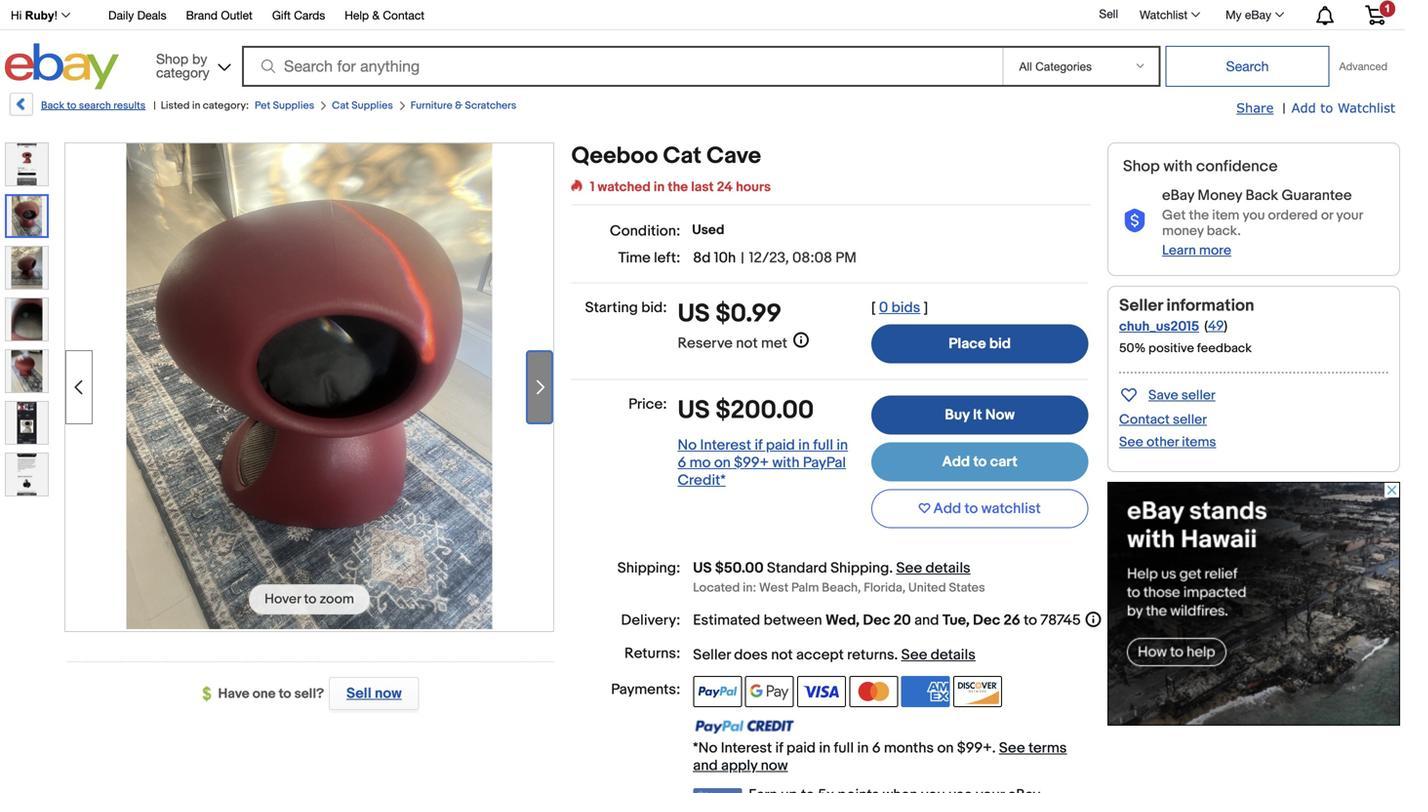 Task type: vqa. For each thing, say whether or not it's contained in the screenshot.
1 in main content
yes



Task type: locate. For each thing, give the bounding box(es) containing it.
0 vertical spatial add
[[1292, 100, 1317, 115]]

0 horizontal spatial sell
[[347, 685, 372, 703]]

the left last
[[668, 179, 688, 196]]

paid for months
[[787, 740, 816, 758]]

0 horizontal spatial 6
[[678, 454, 687, 472]]

if down paypal credit image
[[776, 740, 784, 758]]

not left met
[[736, 335, 758, 352]]

78745
[[1041, 612, 1081, 630]]

1 vertical spatial the
[[1189, 207, 1210, 224]]

2 vertical spatial us
[[693, 560, 712, 577]]

paid down "$200.00" on the right
[[766, 437, 795, 454]]

0 vertical spatial shop
[[156, 51, 189, 67]]

sell right sell?
[[347, 685, 372, 703]]

0 horizontal spatial now
[[375, 685, 402, 703]]

see left 'terms'
[[999, 740, 1026, 758]]

now right apply
[[761, 758, 788, 775]]

0 horizontal spatial .
[[890, 560, 893, 577]]

seller for save
[[1182, 387, 1216, 404]]

1 vertical spatial paid
[[787, 740, 816, 758]]

with right $99+
[[773, 454, 800, 472]]

on for months
[[938, 740, 954, 758]]

get
[[1163, 207, 1186, 224]]

0 vertical spatial interest
[[700, 437, 752, 454]]

1 horizontal spatial contact
[[1120, 412, 1170, 428]]

see details link up american express image
[[902, 647, 976, 664]]

not right does
[[771, 647, 793, 664]]

]
[[924, 299, 929, 317]]

. up florida,
[[890, 560, 893, 577]]

contact
[[383, 8, 425, 22], [1120, 412, 1170, 428]]

see
[[1120, 434, 1144, 451], [897, 560, 923, 577], [902, 647, 928, 664], [999, 740, 1026, 758]]

met
[[761, 335, 788, 352]]

with inside no interest if paid in full in 6 mo on $99+ with paypal credit*
[[773, 454, 800, 472]]

contact right help
[[383, 8, 425, 22]]

1 vertical spatial now
[[761, 758, 788, 775]]

1 up advanced link
[[1385, 2, 1391, 14]]

reserve
[[678, 335, 733, 352]]

paid
[[766, 437, 795, 454], [787, 740, 816, 758]]

qeeboo cat cave - picture 2 of 7 image
[[126, 141, 492, 629]]

0 horizontal spatial 1
[[590, 179, 595, 196]]

0 vertical spatial seller
[[1120, 296, 1163, 316]]

1 supplies from the left
[[273, 100, 314, 112]]

1 horizontal spatial supplies
[[352, 100, 393, 112]]

0 horizontal spatial and
[[693, 758, 718, 775]]

1 dec from the left
[[863, 612, 891, 630]]

buy
[[945, 407, 970, 424]]

1 vertical spatial us
[[678, 396, 710, 426]]

seller inside main content
[[693, 647, 731, 664]]

1 horizontal spatial watchlist
[[1338, 100, 1396, 115]]

6 left months
[[872, 740, 881, 758]]

and up ebay mastercard image
[[693, 758, 718, 775]]

. down 20
[[895, 647, 898, 664]]

paypal credit image
[[693, 719, 795, 735]]

0 horizontal spatial full
[[814, 437, 834, 454]]

1 horizontal spatial sell
[[1100, 7, 1119, 21]]

with details__icon image
[[1124, 209, 1147, 234]]

no interest if paid in full in 6 mo on $99+ with paypal credit*
[[678, 437, 848, 489]]

0 vertical spatial if
[[755, 437, 763, 454]]

1 inside account navigation
[[1385, 2, 1391, 14]]

0 horizontal spatial contact
[[383, 8, 425, 22]]

back
[[41, 100, 64, 112], [1246, 187, 1279, 205]]

1 vertical spatial &
[[455, 100, 463, 112]]

0 vertical spatial not
[[736, 335, 758, 352]]

1 vertical spatial with
[[773, 454, 800, 472]]

add down the buy
[[942, 453, 970, 471]]

palm
[[792, 581, 819, 596]]

1 vertical spatial watchlist
[[1338, 100, 1396, 115]]

0 vertical spatial 1
[[1385, 2, 1391, 14]]

seller right save
[[1182, 387, 1216, 404]]

see down 20
[[902, 647, 928, 664]]

cards
[[294, 8, 325, 22]]

1 vertical spatial add
[[942, 453, 970, 471]]

master card image
[[850, 677, 898, 708]]

| right 10h
[[741, 249, 745, 267]]

1 horizontal spatial 6
[[872, 740, 881, 758]]

share
[[1237, 100, 1274, 115]]

to down advanced link
[[1321, 100, 1334, 115]]

dec left 26
[[973, 612, 1001, 630]]

item
[[1213, 207, 1240, 224]]

see left other
[[1120, 434, 1144, 451]]

daily
[[108, 8, 134, 22]]

0 horizontal spatial supplies
[[273, 100, 314, 112]]

& right help
[[372, 8, 380, 22]]

1 left "watched"
[[590, 179, 595, 196]]

full inside no interest if paid in full in 6 mo on $99+ with paypal credit*
[[814, 437, 834, 454]]

0 vertical spatial with
[[1164, 157, 1193, 176]]

paid inside no interest if paid in full in 6 mo on $99+ with paypal credit*
[[766, 437, 795, 454]]

items
[[1182, 434, 1217, 451]]

add inside share | add to watchlist
[[1292, 100, 1317, 115]]

more
[[1200, 243, 1232, 259]]

add down the add to cart link
[[934, 500, 962, 518]]

supplies right pet
[[273, 100, 314, 112]]

on left $99+.
[[938, 740, 954, 758]]

sell inside sell now link
[[347, 685, 372, 703]]

see details link up united
[[897, 560, 971, 577]]

money
[[1198, 187, 1243, 205]]

0 vertical spatial ebay
[[1245, 8, 1272, 21]]

6 left mo
[[678, 454, 687, 472]]

paid for mo
[[766, 437, 795, 454]]

back left search
[[41, 100, 64, 112]]

0 horizontal spatial not
[[736, 335, 758, 352]]

shipping
[[831, 560, 890, 577]]

and right 20
[[915, 612, 940, 630]]

1 vertical spatial not
[[771, 647, 793, 664]]

paid down visa image
[[787, 740, 816, 758]]

0 vertical spatial 6
[[678, 454, 687, 472]]

0 horizontal spatial if
[[755, 437, 763, 454]]

$200.00
[[716, 396, 814, 426]]

0 vertical spatial .
[[890, 560, 893, 577]]

details
[[926, 560, 971, 577], [931, 647, 976, 664]]

back up you
[[1246, 187, 1279, 205]]

last
[[691, 179, 714, 196]]

in
[[192, 100, 200, 112], [654, 179, 665, 196], [799, 437, 810, 454], [837, 437, 848, 454], [819, 740, 831, 758], [858, 740, 869, 758]]

supplies left furniture
[[352, 100, 393, 112]]

beach,
[[822, 581, 861, 596]]

to left search
[[67, 100, 76, 112]]

main content
[[572, 143, 1104, 794]]

$50.00
[[715, 560, 764, 577]]

& right furniture
[[455, 100, 463, 112]]

1 vertical spatial ebay
[[1163, 187, 1195, 205]]

watchlist
[[982, 500, 1041, 518]]

advertisement region
[[1108, 482, 1401, 726]]

interest down paypal credit image
[[721, 740, 772, 758]]

cat supplies link
[[332, 100, 393, 112]]

seller inside save seller button
[[1182, 387, 1216, 404]]

seller inside seller information chuh_us2015 ( 49 ) 50% positive feedback
[[1120, 296, 1163, 316]]

0 horizontal spatial cat
[[332, 100, 349, 112]]

in down visa image
[[819, 740, 831, 758]]

us up reserve
[[678, 299, 710, 329]]

6 inside no interest if paid in full in 6 mo on $99+ with paypal credit*
[[678, 454, 687, 472]]

1 vertical spatial shop
[[1124, 157, 1160, 176]]

seller up paypal image
[[693, 647, 731, 664]]

full for mo
[[814, 437, 834, 454]]

6 for mo
[[678, 454, 687, 472]]

discover image
[[954, 677, 1003, 708]]

1 horizontal spatial shop
[[1124, 157, 1160, 176]]

details down tue, at bottom right
[[931, 647, 976, 664]]

seller up items
[[1173, 412, 1208, 428]]

49 link
[[1208, 318, 1225, 335]]

united
[[909, 581, 947, 596]]

sell inside account navigation
[[1100, 7, 1119, 21]]

sell left watchlist link
[[1100, 7, 1119, 21]]

payments:
[[611, 681, 681, 699]]

left:
[[654, 249, 681, 267]]

with up get
[[1164, 157, 1193, 176]]

my
[[1226, 8, 1242, 21]]

2 supplies from the left
[[352, 100, 393, 112]]

interest for *no
[[721, 740, 772, 758]]

seller for seller does not accept returns
[[693, 647, 731, 664]]

1 vertical spatial .
[[895, 647, 898, 664]]

bid:
[[642, 299, 667, 317]]

on inside no interest if paid in full in 6 mo on $99+ with paypal credit*
[[714, 454, 731, 472]]

1 for 1 watched in the last 24 hours
[[590, 179, 595, 196]]

(
[[1205, 318, 1208, 335]]

advanced link
[[1330, 47, 1398, 86]]

on right mo
[[714, 454, 731, 472]]

watchlist down advanced
[[1338, 100, 1396, 115]]

if inside no interest if paid in full in 6 mo on $99+ with paypal credit*
[[755, 437, 763, 454]]

picture 4 of 7 image
[[6, 299, 48, 341]]

|
[[153, 100, 156, 112], [1283, 101, 1286, 117], [741, 249, 745, 267]]

the right get
[[1189, 207, 1210, 224]]

2 horizontal spatial |
[[1283, 101, 1286, 117]]

0 horizontal spatial dec
[[863, 612, 891, 630]]

back.
[[1207, 223, 1241, 240]]

the inside ebay money back guarantee get the item you ordered or your money back. learn more
[[1189, 207, 1210, 224]]

shop up with details__icon
[[1124, 157, 1160, 176]]

watchlist
[[1140, 8, 1188, 21], [1338, 100, 1396, 115]]

hours
[[736, 179, 771, 196]]

1 horizontal spatial and
[[915, 612, 940, 630]]

hi ruby !
[[11, 9, 58, 22]]

watched
[[598, 179, 651, 196]]

dec left 20
[[863, 612, 891, 630]]

1 horizontal spatial if
[[776, 740, 784, 758]]

contact up other
[[1120, 412, 1170, 428]]

the
[[668, 179, 688, 196], [1189, 207, 1210, 224]]

on for mo
[[714, 454, 731, 472]]

shop left by on the left
[[156, 51, 189, 67]]

add right share
[[1292, 100, 1317, 115]]

furniture & scratchers link
[[411, 100, 517, 112]]

20
[[894, 612, 911, 630]]

ebay
[[1245, 8, 1272, 21], [1163, 187, 1195, 205]]

0 horizontal spatial &
[[372, 8, 380, 22]]

gift
[[272, 8, 291, 22]]

| listed in category:
[[153, 100, 249, 112]]

1 vertical spatial cat
[[663, 143, 702, 170]]

returns
[[847, 647, 895, 664]]

cat up 1 watched in the last 24 hours
[[663, 143, 702, 170]]

1 horizontal spatial on
[[938, 740, 954, 758]]

picture 6 of 7 image
[[6, 402, 48, 444]]

ebay up get
[[1163, 187, 1195, 205]]

to left watchlist at the bottom right of the page
[[965, 500, 979, 518]]

add for add to watchlist
[[934, 500, 962, 518]]

0 vertical spatial seller
[[1182, 387, 1216, 404]]

or
[[1322, 207, 1334, 224]]

1 horizontal spatial 1
[[1385, 2, 1391, 14]]

6 for months
[[872, 740, 881, 758]]

0 horizontal spatial on
[[714, 454, 731, 472]]

1 vertical spatial interest
[[721, 740, 772, 758]]

seller information chuh_us2015 ( 49 ) 50% positive feedback
[[1120, 296, 1255, 356]]

see up united
[[897, 560, 923, 577]]

1 vertical spatial and
[[693, 758, 718, 775]]

1 vertical spatial 6
[[872, 740, 881, 758]]

0 horizontal spatial the
[[668, 179, 688, 196]]

place
[[949, 335, 987, 353]]

1 horizontal spatial with
[[1164, 157, 1193, 176]]

cat right the pet supplies
[[332, 100, 349, 112]]

shop inside the shop by category
[[156, 51, 189, 67]]

back to search results
[[41, 100, 146, 112]]

contact inside contact seller see other items
[[1120, 412, 1170, 428]]

1 horizontal spatial &
[[455, 100, 463, 112]]

us up no
[[678, 396, 710, 426]]

add
[[1292, 100, 1317, 115], [942, 453, 970, 471], [934, 500, 962, 518]]

in right listed
[[192, 100, 200, 112]]

1 vertical spatial sell
[[347, 685, 372, 703]]

& for furniture
[[455, 100, 463, 112]]

0 vertical spatial and
[[915, 612, 940, 630]]

ebay inside ebay money back guarantee get the item you ordered or your money back. learn more
[[1163, 187, 1195, 205]]

shipping:
[[618, 560, 681, 577]]

us for us $0.99
[[678, 299, 710, 329]]

located in: west palm beach, florida, united states
[[693, 581, 986, 596]]

sell?
[[294, 686, 324, 703]]

1 vertical spatial on
[[938, 740, 954, 758]]

0 vertical spatial on
[[714, 454, 731, 472]]

interest inside no interest if paid in full in 6 mo on $99+ with paypal credit*
[[700, 437, 752, 454]]

seller for contact
[[1173, 412, 1208, 428]]

8d 10h | 12/23, 08:08 pm
[[693, 249, 857, 267]]

1 horizontal spatial dec
[[973, 612, 1001, 630]]

seller up chuh_us2015 "link"
[[1120, 296, 1163, 316]]

full down "$200.00" on the right
[[814, 437, 834, 454]]

0 vertical spatial paid
[[766, 437, 795, 454]]

in down qeeboo cat cave at top
[[654, 179, 665, 196]]

visa image
[[798, 677, 846, 708]]

located
[[693, 581, 740, 596]]

| right share button
[[1283, 101, 1286, 117]]

if
[[755, 437, 763, 454], [776, 740, 784, 758]]

wed,
[[826, 612, 860, 630]]

0 vertical spatial watchlist
[[1140, 8, 1188, 21]]

ruby
[[25, 9, 54, 22]]

credit*
[[678, 472, 726, 489]]

1 vertical spatial see details link
[[902, 647, 976, 664]]

& inside account navigation
[[372, 8, 380, 22]]

now
[[375, 685, 402, 703], [761, 758, 788, 775]]

0 horizontal spatial seller
[[693, 647, 731, 664]]

interest right no
[[700, 437, 752, 454]]

1 vertical spatial 1
[[590, 179, 595, 196]]

24
[[717, 179, 733, 196]]

1 horizontal spatial ebay
[[1245, 8, 1272, 21]]

0 horizontal spatial with
[[773, 454, 800, 472]]

information
[[1167, 296, 1255, 316]]

ebay right my
[[1245, 8, 1272, 21]]

in right $99+
[[837, 437, 848, 454]]

1 horizontal spatial the
[[1189, 207, 1210, 224]]

1 horizontal spatial not
[[771, 647, 793, 664]]

None submit
[[1166, 46, 1330, 87]]

sell for sell now
[[347, 685, 372, 703]]

1 vertical spatial back
[[1246, 187, 1279, 205]]

0 vertical spatial &
[[372, 8, 380, 22]]

0 vertical spatial us
[[678, 299, 710, 329]]

0 vertical spatial sell
[[1100, 7, 1119, 21]]

1 horizontal spatial cat
[[663, 143, 702, 170]]

0 horizontal spatial ebay
[[1163, 187, 1195, 205]]

shop
[[156, 51, 189, 67], [1124, 157, 1160, 176]]

starting bid:
[[585, 299, 667, 317]]

outlet
[[221, 8, 253, 22]]

seller inside contact seller see other items
[[1173, 412, 1208, 428]]

0 vertical spatial details
[[926, 560, 971, 577]]

0 vertical spatial cat
[[332, 100, 349, 112]]

add inside button
[[934, 500, 962, 518]]

if down "$200.00" on the right
[[755, 437, 763, 454]]

american express image
[[902, 677, 951, 708]]

| left listed
[[153, 100, 156, 112]]

1 vertical spatial full
[[834, 740, 854, 758]]

us up located
[[693, 560, 712, 577]]

1 vertical spatial seller
[[1173, 412, 1208, 428]]

1 vertical spatial if
[[776, 740, 784, 758]]

details up states at right
[[926, 560, 971, 577]]

buy it now link
[[872, 396, 1089, 435]]

google pay image
[[745, 677, 794, 708]]

see details link
[[897, 560, 971, 577], [902, 647, 976, 664]]

2 vertical spatial add
[[934, 500, 962, 518]]

0 vertical spatial back
[[41, 100, 64, 112]]

full down visa image
[[834, 740, 854, 758]]

0 horizontal spatial watchlist
[[1140, 8, 1188, 21]]

1 horizontal spatial now
[[761, 758, 788, 775]]

watchlist right the sell link in the top right of the page
[[1140, 8, 1188, 21]]

now right sell?
[[375, 685, 402, 703]]

1 horizontal spatial full
[[834, 740, 854, 758]]

1 inside main content
[[590, 179, 595, 196]]

0 horizontal spatial shop
[[156, 51, 189, 67]]

49
[[1208, 318, 1225, 335]]

see inside see terms and apply now
[[999, 740, 1026, 758]]

picture 1 of 7 image
[[6, 143, 48, 185]]

0 vertical spatial contact
[[383, 8, 425, 22]]

0 vertical spatial full
[[814, 437, 834, 454]]

does
[[734, 647, 768, 664]]

1 vertical spatial seller
[[693, 647, 731, 664]]



Task type: describe. For each thing, give the bounding box(es) containing it.
0 bids link
[[879, 299, 921, 317]]

none submit inside the shop by category banner
[[1166, 46, 1330, 87]]

share | add to watchlist
[[1237, 100, 1396, 117]]

brand outlet link
[[186, 5, 253, 27]]

estimated
[[693, 612, 761, 630]]

dollar sign image
[[203, 687, 218, 703]]

returns:
[[625, 645, 681, 663]]

contact seller see other items
[[1120, 412, 1217, 451]]

cart
[[991, 453, 1018, 471]]

save
[[1149, 387, 1179, 404]]

results
[[113, 100, 146, 112]]

add for add to cart
[[942, 453, 970, 471]]

shop by category
[[156, 51, 210, 81]]

brand outlet
[[186, 8, 253, 22]]

place bid button
[[872, 325, 1089, 364]]

shop by category banner
[[0, 0, 1401, 95]]

between
[[764, 612, 823, 630]]

1 horizontal spatial .
[[895, 647, 898, 664]]

!
[[54, 9, 58, 22]]

0 horizontal spatial back
[[41, 100, 64, 112]]

08:08
[[793, 249, 833, 267]]

seller does not accept returns . see details
[[693, 647, 976, 664]]

0 vertical spatial see details link
[[897, 560, 971, 577]]

us $50.00
[[693, 560, 764, 577]]

florida,
[[864, 581, 906, 596]]

positive
[[1149, 341, 1195, 356]]

gift cards
[[272, 8, 325, 22]]

ebay mastercard image
[[693, 789, 742, 794]]

have one to sell?
[[218, 686, 324, 703]]

see other items link
[[1120, 434, 1217, 451]]

contact inside account navigation
[[383, 8, 425, 22]]

guarantee
[[1282, 187, 1353, 205]]

| inside share | add to watchlist
[[1283, 101, 1286, 117]]

us $0.99
[[678, 299, 782, 329]]

buy it now
[[945, 407, 1015, 424]]

picture 7 of 7 image
[[6, 454, 48, 496]]

to inside share | add to watchlist
[[1321, 100, 1334, 115]]

place bid
[[949, 335, 1011, 353]]

see inside contact seller see other items
[[1120, 434, 1144, 451]]

brand
[[186, 8, 218, 22]]

paypal image
[[693, 677, 742, 708]]

bid
[[990, 335, 1011, 353]]

Search for anything text field
[[245, 48, 999, 85]]

used
[[692, 222, 725, 239]]

ebay inside account navigation
[[1245, 8, 1272, 21]]

pet supplies
[[255, 100, 314, 112]]

shop for shop by category
[[156, 51, 189, 67]]

qeeboo cat cave
[[572, 143, 761, 170]]

scratchers
[[465, 100, 517, 112]]

interest for no
[[700, 437, 752, 454]]

ordered
[[1269, 207, 1319, 224]]

paypal
[[803, 454, 846, 472]]

$0.99
[[716, 299, 782, 329]]

deals
[[137, 8, 167, 22]]

other
[[1147, 434, 1179, 451]]

us $200.00
[[678, 396, 814, 426]]

daily deals link
[[108, 5, 167, 27]]

0 horizontal spatial |
[[153, 100, 156, 112]]

1 horizontal spatial |
[[741, 249, 745, 267]]

learn
[[1163, 243, 1197, 259]]

help & contact
[[345, 8, 425, 22]]

account navigation
[[0, 0, 1401, 30]]

help & contact link
[[345, 5, 425, 27]]

category
[[156, 64, 210, 81]]

no
[[678, 437, 697, 454]]

qeeboo
[[572, 143, 658, 170]]

*no
[[693, 740, 718, 758]]

pet supplies link
[[255, 100, 314, 112]]

10h
[[714, 249, 736, 267]]

supplies for cat supplies
[[352, 100, 393, 112]]

picture 3 of 7 image
[[6, 247, 48, 289]]

to left cart
[[974, 453, 987, 471]]

hi
[[11, 9, 22, 22]]

shop for shop with confidence
[[1124, 157, 1160, 176]]

standard
[[767, 560, 828, 577]]

0 vertical spatial the
[[668, 179, 688, 196]]

now inside see terms and apply now
[[761, 758, 788, 775]]

1 vertical spatial details
[[931, 647, 976, 664]]

*no interest if paid in full in 6 months on $99+.
[[693, 740, 999, 758]]

supplies for pet supplies
[[273, 100, 314, 112]]

furniture
[[411, 100, 453, 112]]

& for help
[[372, 8, 380, 22]]

chuh_us2015 link
[[1120, 319, 1200, 335]]

watchlist inside share | add to watchlist
[[1338, 100, 1396, 115]]

now
[[986, 407, 1015, 424]]

price:
[[629, 396, 667, 413]]

back inside ebay money back guarantee get the item you ordered or your money back. learn more
[[1246, 187, 1279, 205]]

watchlist inside account navigation
[[1140, 8, 1188, 21]]

west
[[759, 581, 789, 596]]

1 for 1
[[1385, 2, 1391, 14]]

to right the "one" on the bottom of page
[[279, 686, 291, 703]]

furniture & scratchers
[[411, 100, 517, 112]]

add to watchlist link
[[1292, 100, 1396, 117]]

)
[[1225, 318, 1228, 335]]

accept
[[797, 647, 844, 664]]

back to search results link
[[8, 93, 146, 123]]

contact seller link
[[1120, 412, 1208, 428]]

12/23,
[[749, 249, 789, 267]]

bids
[[892, 299, 921, 317]]

learn more link
[[1163, 243, 1232, 259]]

main content containing us $0.99
[[572, 143, 1104, 794]]

help
[[345, 8, 369, 22]]

to right 26
[[1024, 612, 1038, 630]]

cat supplies
[[332, 100, 393, 112]]

2 dec from the left
[[973, 612, 1001, 630]]

us for us $50.00
[[693, 560, 712, 577]]

in down "$200.00" on the right
[[799, 437, 810, 454]]

if for no
[[755, 437, 763, 454]]

0 vertical spatial now
[[375, 685, 402, 703]]

time
[[618, 249, 651, 267]]

[ 0 bids ]
[[872, 299, 929, 317]]

sell for sell
[[1100, 7, 1119, 21]]

us for us $200.00
[[678, 396, 710, 426]]

shop by category button
[[147, 43, 235, 85]]

to inside button
[[965, 500, 979, 518]]

apply
[[721, 758, 758, 775]]

category:
[[203, 100, 249, 112]]

in left months
[[858, 740, 869, 758]]

confidence
[[1197, 157, 1278, 176]]

50%
[[1120, 341, 1146, 356]]

share button
[[1237, 100, 1274, 117]]

no interest if paid in full in 6 mo on $99+ with paypal credit* link
[[678, 437, 848, 489]]

full for months
[[834, 740, 854, 758]]

standard shipping . see details
[[767, 560, 971, 577]]

if for *no
[[776, 740, 784, 758]]

picture 2 of 7 image
[[7, 196, 47, 236]]

cat inside main content
[[663, 143, 702, 170]]

daily deals
[[108, 8, 167, 22]]

seller for seller information
[[1120, 296, 1163, 316]]

and inside see terms and apply now
[[693, 758, 718, 775]]

1 link
[[1354, 0, 1398, 28]]

picture 5 of 7 image
[[6, 350, 48, 392]]

8d
[[693, 249, 711, 267]]

listed
[[161, 100, 190, 112]]



